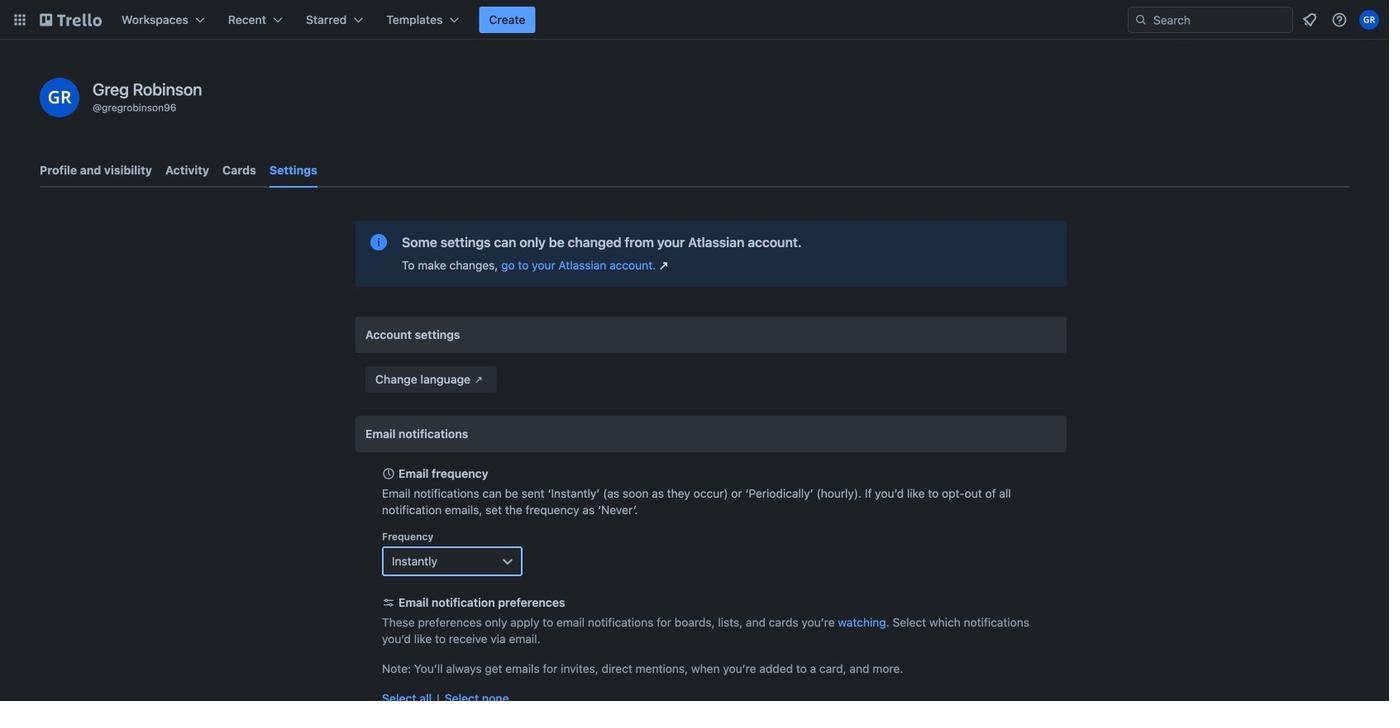 Task type: locate. For each thing, give the bounding box(es) containing it.
search image
[[1135, 13, 1148, 26]]

back to home image
[[40, 7, 102, 33]]



Task type: describe. For each thing, give the bounding box(es) containing it.
open information menu image
[[1331, 12, 1348, 28]]

0 notifications image
[[1300, 10, 1320, 30]]

Search field
[[1128, 7, 1293, 33]]

greg robinson (gregrobinson96) image
[[1359, 10, 1379, 30]]

greg robinson (gregrobinson96) image
[[40, 78, 79, 117]]

sm image
[[471, 371, 487, 388]]

primary element
[[0, 0, 1389, 40]]



Task type: vqa. For each thing, say whether or not it's contained in the screenshot.
PRIMARY ELEMENT
yes



